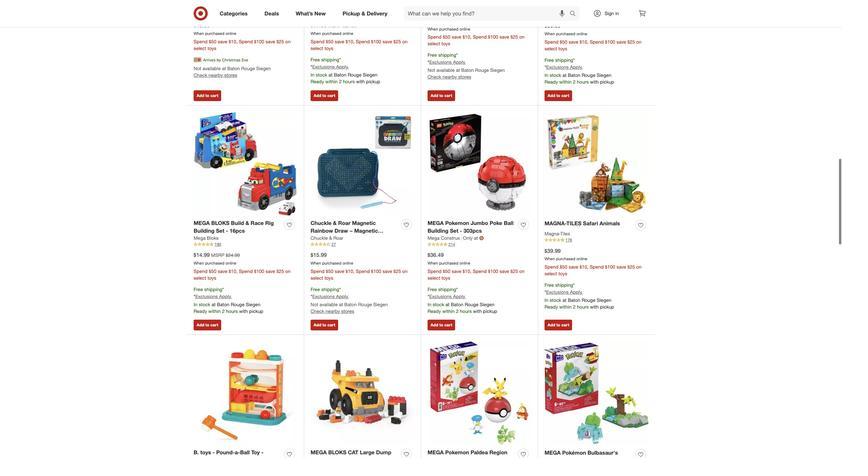 Task type: vqa. For each thing, say whether or not it's contained in the screenshot.
bottommost HEARTH
no



Task type: locate. For each thing, give the bounding box(es) containing it.
1 horizontal spatial not
[[311, 302, 318, 308]]

1 vertical spatial chuckle
[[311, 236, 328, 241]]

& up draw
[[333, 220, 337, 227]]

online for $59.99
[[577, 31, 588, 36]]

2 horizontal spatial ball
[[504, 220, 514, 227]]

construx
[[441, 236, 460, 241]]

kit
[[475, 458, 483, 459]]

delivery
[[367, 10, 388, 17]]

0 horizontal spatial available
[[203, 66, 221, 71]]

2 chuckle from the top
[[311, 236, 328, 241]]

$50 down $14.99
[[209, 269, 217, 274]]

stock for $14.99
[[199, 302, 210, 308]]

magna- up $59.99
[[545, 6, 561, 12]]

melissa & doug
[[311, 5, 344, 11]]

save
[[452, 34, 462, 40], [500, 34, 510, 40], [218, 39, 228, 44], [266, 39, 275, 44], [335, 39, 345, 44], [383, 39, 392, 44], [569, 39, 579, 45], [617, 39, 627, 45], [569, 264, 579, 270], [617, 264, 627, 270], [218, 269, 228, 274], [266, 269, 275, 274], [335, 269, 345, 274], [383, 269, 392, 274], [452, 269, 462, 274], [500, 269, 510, 274]]

1 horizontal spatial set
[[450, 228, 459, 235]]

$100 inside $36.49 when purchased online spend $50 save $10, spend $100 save $25 on select toys
[[488, 269, 499, 274]]

$10, inside $19.99 when purchased online spend $50 save $10, spend $100 save $25 on select toys
[[229, 39, 238, 44]]

online for $19.99
[[226, 31, 237, 36]]

when down $14.99
[[194, 261, 204, 266]]

toys down $14.99
[[208, 275, 216, 281]]

$25 inside $14.99 msrp $24.99 when purchased online spend $50 save $10, spend $100 save $25 on select toys
[[277, 269, 284, 274]]

0 vertical spatial only
[[225, 5, 235, 11]]

at for $59.99
[[563, 72, 567, 78]]

tiles up 360 at top right
[[561, 6, 571, 12]]

chuckle down rainbow at left
[[311, 236, 328, 241]]

when down $39.99
[[545, 257, 555, 262]]

mega inside mega bloks link
[[194, 236, 206, 241]]

purchased inside "$49.99 when purchased online spend $50 save $10, spend $100 save $25 on select toys"
[[440, 26, 459, 31]]

online for $36.49
[[460, 261, 471, 266]]

mega left bloks
[[194, 236, 206, 241]]

25pcs
[[362, 458, 378, 459]]

$100 down 116 link at the left of page
[[254, 39, 264, 44]]

1 horizontal spatial only
[[463, 236, 473, 241]]

mega up team
[[428, 450, 444, 457]]

chuckle & roar
[[311, 236, 344, 241]]

toys
[[442, 41, 451, 47], [208, 45, 216, 51], [325, 45, 334, 51], [559, 46, 568, 52], [559, 271, 568, 277], [208, 275, 216, 281], [325, 275, 334, 281], [442, 275, 451, 281], [200, 450, 211, 457]]

cat
[[348, 450, 359, 457]]

& for chuckle & roar magnetic rainbow draw – magnetic drawing pad
[[333, 220, 337, 227]]

0 vertical spatial ¬
[[241, 5, 246, 12]]

spend down 360 link
[[590, 39, 604, 45]]

on inside $15.99 when purchased online spend $50 save $10, spend $100 save $25 on select toys
[[403, 269, 408, 274]]

rainbow
[[311, 228, 333, 235]]

$25 inside $15.99 when purchased online spend $50 save $10, spend $100 save $25 on select toys
[[394, 269, 401, 274]]

0 horizontal spatial ball
[[215, 458, 225, 459]]

check nearby stores button
[[194, 72, 237, 79], [428, 74, 472, 80], [311, 308, 354, 315]]

$50 down $59.99
[[560, 39, 568, 45]]

fao
[[194, 5, 203, 11]]

on for $59.99
[[637, 39, 642, 45]]

$10, inside $39.99 when purchased online spend $50 save $10, spend $100 save $25 on select toys
[[580, 264, 589, 270]]

1 vertical spatial bloks
[[328, 450, 347, 457]]

0 horizontal spatial nearby
[[209, 72, 223, 78]]

magna- for $59.99
[[545, 6, 561, 12]]

$36.49 when purchased online spend $50 save $10, spend $100 save $25 on select toys
[[428, 252, 525, 281]]

$50 inside $15.99 when purchased online spend $50 save $10, spend $100 save $25 on select toys
[[326, 269, 334, 274]]

hours for $36.49
[[460, 309, 472, 314]]

baton for $14.99
[[217, 302, 230, 308]]

magnetic up –
[[352, 220, 376, 227]]

when inside $36.49 when purchased online spend $50 save $10, spend $100 save $25 on select toys
[[428, 261, 438, 266]]

mega
[[194, 220, 210, 227], [428, 220, 444, 227], [311, 450, 327, 457], [428, 450, 444, 457], [545, 450, 561, 457]]

magna- up $49.99
[[428, 1, 444, 7]]

mega
[[194, 236, 206, 241], [428, 236, 440, 241]]

bloks
[[207, 236, 219, 241]]

0 vertical spatial ball
[[504, 220, 514, 227]]

1 vertical spatial free shipping * * exclusions apply. not available at baton rouge siegen check nearby stores
[[311, 287, 388, 314]]

purchased for $15.99
[[322, 261, 342, 266]]

360
[[566, 13, 573, 18]]

1 horizontal spatial ball
[[240, 450, 250, 457]]

$50 up arrives
[[209, 39, 217, 44]]

not
[[194, 66, 201, 71], [428, 67, 435, 73], [311, 302, 318, 308]]

purchased down $39.99
[[557, 257, 576, 262]]

on inside $19.99 when purchased online spend $50 save $10, spend $100 save $25 on select toys
[[286, 39, 291, 44]]

mega inside mega bloks build & race rig building set - 16pcs
[[194, 220, 210, 227]]

$100
[[488, 34, 499, 40], [254, 39, 264, 44], [371, 39, 381, 44], [605, 39, 616, 45], [605, 264, 616, 270], [254, 269, 264, 274], [371, 269, 381, 274], [488, 269, 499, 274]]

stock for $36.49
[[433, 302, 445, 308]]

$100 down 27 link
[[371, 269, 381, 274]]

ready for $17.99
[[311, 79, 324, 84]]

apply. for $39.99
[[570, 290, 583, 295]]

select down $17.99
[[311, 45, 323, 51]]

176
[[566, 238, 573, 243]]

not inside 'not available at baton rouge siegen check nearby stores'
[[194, 66, 201, 71]]

1 mega from the left
[[194, 236, 206, 241]]

select inside $15.99 when purchased online spend $50 save $10, spend $100 save $25 on select toys
[[311, 275, 323, 281]]

purchased inside $15.99 when purchased online spend $50 save $10, spend $100 save $25 on select toys
[[322, 261, 342, 266]]

rouge
[[241, 66, 255, 71], [476, 67, 489, 73], [348, 72, 362, 78], [582, 72, 596, 78], [582, 298, 596, 303], [231, 302, 245, 308], [358, 302, 372, 308], [465, 302, 479, 308]]

toy inside mega pokemon paldea region team building toy kit - 79pcs
[[465, 458, 474, 459]]

spend down 214 link
[[473, 269, 487, 274]]

2 for $17.99
[[339, 79, 342, 84]]

$25 inside "$49.99 when purchased online spend $50 save $10, spend $100 save $25 on select toys"
[[511, 34, 518, 40]]

select for $49.99
[[428, 41, 441, 47]]

msrp left $27.99 on the top left
[[328, 23, 342, 28]]

free
[[428, 52, 437, 58], [311, 57, 320, 63], [545, 57, 554, 63], [545, 283, 554, 288], [194, 287, 203, 293], [311, 287, 320, 293], [428, 287, 437, 293]]

- up mega construx only at ¬
[[460, 228, 462, 235]]

fun
[[563, 458, 572, 459]]

set inside mega pokémon bulbasaur's forest fun building set - 80pcs
[[596, 458, 604, 459]]

0 horizontal spatial stores
[[224, 72, 237, 78]]

online inside $36.49 when purchased online spend $50 save $10, spend $100 save $25 on select toys
[[460, 261, 471, 266]]

safari
[[583, 220, 598, 227]]

0 vertical spatial magnetic
[[352, 220, 376, 227]]

check inside 'not available at baton rouge siegen check nearby stores'
[[194, 72, 207, 78]]

toys down $49.99
[[442, 41, 451, 47]]

online down 176 link
[[577, 257, 588, 262]]

0 vertical spatial pokemon
[[446, 220, 469, 227]]

toy inside b. toys - pound-a-ball toy - whacky ball - turquoise
[[251, 450, 260, 457]]

roar up draw
[[338, 220, 351, 227]]

chuckle for chuckle & roar
[[311, 236, 328, 241]]

sign
[[605, 10, 614, 16]]

pickup
[[343, 10, 360, 17]]

$10, down $24.99
[[229, 269, 238, 274]]

msrp down the 190
[[211, 253, 225, 258]]

$100 for $36.49
[[488, 269, 499, 274]]

select inside $39.99 when purchased online spend $50 save $10, spend $100 save $25 on select toys
[[545, 271, 558, 277]]

exclusions apply. button for $39.99
[[547, 289, 583, 296]]

in for $14.99
[[194, 302, 198, 308]]

hours
[[343, 79, 355, 84], [577, 79, 589, 85], [577, 304, 589, 310], [226, 309, 238, 314], [460, 309, 472, 314]]

not available at baton rouge siegen check nearby stores
[[194, 66, 271, 78]]

$100 inside $17.99 msrp $27.99 when purchased online spend $50 save $10, spend $100 save $25 on select toys
[[371, 39, 381, 44]]

only right schwarz at the top left of the page
[[225, 5, 235, 11]]

purchased for $59.99
[[557, 31, 576, 36]]

1 horizontal spatial bloks
[[328, 450, 347, 457]]

& inside chuckle & roar magnetic rainbow draw – magnetic drawing pad
[[333, 220, 337, 227]]

2 for $59.99
[[573, 79, 576, 85]]

apply. for $15.99
[[336, 294, 349, 300]]

nearby for $49.99
[[443, 74, 457, 80]]

$15.99 when purchased online spend $50 save $10, spend $100 save $25 on select toys
[[311, 252, 408, 281]]

190 link
[[194, 242, 297, 248]]

$100 down sign in link
[[605, 39, 616, 45]]

2 horizontal spatial check
[[428, 74, 442, 80]]

1 vertical spatial roar
[[334, 236, 344, 241]]

msrp inside $17.99 msrp $27.99 when purchased online spend $50 save $10, spend $100 save $25 on select toys
[[328, 23, 342, 28]]

select down $39.99
[[545, 271, 558, 277]]

¬ for $19.99
[[241, 5, 246, 12]]

$25 inside $36.49 when purchased online spend $50 save $10, spend $100 save $25 on select toys
[[511, 269, 518, 274]]

exclusions for $49.99
[[430, 59, 452, 65]]

mega pokemon jumbo poke ball building set - 303pcs image
[[428, 112, 532, 216], [428, 112, 532, 216]]

magna-tiles down magna-
[[545, 231, 571, 237]]

ball down pound-
[[215, 458, 225, 459]]

- inside mega pokémon bulbasaur's forest fun building set - 80pcs
[[606, 458, 608, 459]]

$50 down the '$15.99'
[[326, 269, 334, 274]]

$50 inside $59.99 when purchased online spend $50 save $10, spend $100 save $25 on select toys
[[560, 39, 568, 45]]

-
[[226, 228, 228, 235], [460, 228, 462, 235], [213, 450, 215, 457], [261, 450, 264, 457], [227, 458, 229, 459], [359, 458, 361, 459], [484, 458, 486, 459], [606, 458, 608, 459]]

rouge for $36.49
[[465, 302, 479, 308]]

free for $39.99
[[545, 283, 554, 288]]

siegen for $49.99
[[491, 67, 505, 73]]

toy left kit
[[465, 458, 474, 459]]

$25 for $36.49
[[511, 269, 518, 274]]

purchased for $39.99
[[557, 257, 576, 262]]

on inside $14.99 msrp $24.99 when purchased online spend $50 save $10, spend $100 save $25 on select toys
[[286, 269, 291, 274]]

2
[[339, 79, 342, 84], [573, 79, 576, 85], [573, 304, 576, 310], [222, 309, 225, 314], [456, 309, 459, 314]]

online down search button
[[577, 31, 588, 36]]

when down the '$15.99'
[[311, 261, 321, 266]]

$14.99
[[194, 252, 210, 259]]

select inside "$49.99 when purchased online spend $50 save $10, spend $100 save $25 on select toys"
[[428, 41, 441, 47]]

set up mega construx only at ¬
[[450, 228, 459, 235]]

when inside $59.99 when purchased online spend $50 save $10, spend $100 save $25 on select toys
[[545, 31, 555, 36]]

purchased inside $14.99 msrp $24.99 when purchased online spend $50 save $10, spend $100 save $25 on select toys
[[205, 261, 225, 266]]

on inside $39.99 when purchased online spend $50 save $10, spend $100 save $25 on select toys
[[637, 264, 642, 270]]

pickup for $17.99
[[366, 79, 380, 84]]

when inside $14.99 msrp $24.99 when purchased online spend $50 save $10, spend $100 save $25 on select toys
[[194, 261, 204, 266]]

$36.49
[[428, 252, 444, 259]]

new
[[315, 10, 326, 17]]

free shipping * * exclusions apply. not available at baton rouge siegen check nearby stores
[[428, 52, 505, 80], [311, 287, 388, 314]]

0 horizontal spatial bloks
[[211, 220, 230, 227]]

add to cart button
[[194, 91, 221, 101], [311, 91, 339, 101], [428, 91, 456, 101], [545, 91, 573, 101], [194, 320, 221, 331], [311, 320, 339, 331], [428, 320, 456, 331], [545, 320, 573, 331]]

mega inside mega bloks cat large dump truck building toy - 25pcs
[[311, 450, 327, 457]]

roar
[[338, 220, 351, 227], [334, 236, 344, 241]]

mega pokemon paldea region team building toy kit - 79pcs image
[[428, 342, 532, 446], [428, 342, 532, 446]]

spend down $27.99 on the top left
[[356, 39, 370, 44]]

$100 inside $15.99 when purchased online spend $50 save $10, spend $100 save $25 on select toys
[[371, 269, 381, 274]]

select inside $14.99 msrp $24.99 when purchased online spend $50 save $10, spend $100 save $25 on select toys
[[194, 275, 206, 281]]

- down large
[[359, 458, 361, 459]]

1 horizontal spatial nearby
[[326, 309, 340, 314]]

1 horizontal spatial msrp
[[328, 23, 342, 28]]

$50 for $19.99
[[209, 39, 217, 44]]

ready
[[311, 79, 324, 84], [545, 79, 558, 85], [545, 304, 558, 310], [194, 309, 207, 314], [428, 309, 441, 314]]

0 horizontal spatial msrp
[[211, 253, 225, 258]]

region
[[490, 450, 508, 457]]

$100 down "190" link
[[254, 269, 264, 274]]

1 horizontal spatial toy
[[349, 458, 357, 459]]

mega bloks build & race rig building set - 16pcs image
[[194, 112, 297, 216], [194, 112, 297, 216]]

bloks for set
[[211, 220, 230, 227]]

magna-tiles link for $59.99
[[545, 5, 571, 12]]

toys inside b. toys - pound-a-ball toy - whacky ball - turquoise
[[200, 450, 211, 457]]

on inside "$49.99 when purchased online spend $50 save $10, spend $100 save $25 on select toys"
[[520, 34, 525, 40]]

forest
[[545, 458, 561, 459]]

2 pokemon from the top
[[446, 450, 469, 457]]

mega up mega construx link
[[428, 220, 444, 227]]

1 vertical spatial pokemon
[[446, 450, 469, 457]]

siegen inside 'not available at baton rouge siegen check nearby stores'
[[256, 66, 271, 71]]

$25 for $39.99
[[628, 264, 635, 270]]

2 horizontal spatial not
[[428, 67, 435, 73]]

mega inside mega construx only at ¬
[[428, 236, 440, 241]]

$50 inside $39.99 when purchased online spend $50 save $10, spend $100 save $25 on select toys
[[560, 264, 568, 270]]

magna- down magna-
[[545, 231, 561, 237]]

$50 for $15.99
[[326, 269, 334, 274]]

toy up turquoise
[[251, 450, 260, 457]]

whacky
[[194, 458, 214, 459]]

exclusions for $14.99
[[195, 294, 218, 300]]

mega up mega bloks
[[194, 220, 210, 227]]

$10, inside "$49.99 when purchased online spend $50 save $10, spend $100 save $25 on select toys"
[[463, 34, 472, 40]]

0 horizontal spatial set
[[216, 228, 225, 235]]

2 mega from the left
[[428, 236, 440, 241]]

$100 inside "$49.99 when purchased online spend $50 save $10, spend $100 save $25 on select toys"
[[488, 34, 499, 40]]

rouge for $17.99
[[348, 72, 362, 78]]

online down $27.99 on the top left
[[343, 31, 354, 36]]

magna-tiles link
[[428, 1, 453, 7], [545, 5, 571, 12], [545, 231, 571, 238]]

¬ for $36.49
[[480, 235, 484, 242]]

0 vertical spatial bloks
[[211, 220, 230, 227]]

ball right poke
[[504, 220, 514, 227]]

in
[[311, 72, 315, 78], [545, 72, 549, 78], [545, 298, 549, 303], [194, 302, 198, 308], [428, 302, 432, 308]]

categories link
[[214, 6, 256, 21]]

$25
[[511, 34, 518, 40], [277, 39, 284, 44], [394, 39, 401, 44], [628, 39, 635, 45], [628, 264, 635, 270], [277, 269, 284, 274], [394, 269, 401, 274], [511, 269, 518, 274]]

large
[[360, 450, 375, 457]]

0 horizontal spatial ¬
[[241, 5, 246, 12]]

1 horizontal spatial stores
[[341, 309, 354, 314]]

- left 16pcs
[[226, 228, 228, 235]]

purchased inside $59.99 when purchased online spend $50 save $10, spend $100 save $25 on select toys
[[557, 31, 576, 36]]

1 horizontal spatial check nearby stores button
[[311, 308, 354, 315]]

2 horizontal spatial nearby
[[443, 74, 457, 80]]

chuckle up rainbow at left
[[311, 220, 332, 227]]

1 horizontal spatial available
[[320, 302, 338, 308]]

online down the categories
[[226, 31, 237, 36]]

exclusions apply. button
[[430, 59, 466, 66], [312, 64, 349, 70], [547, 64, 583, 71], [547, 289, 583, 296], [195, 294, 232, 300], [312, 294, 349, 300], [430, 294, 466, 300]]

1 pokemon from the top
[[446, 220, 469, 227]]

on inside $59.99 when purchased online spend $50 save $10, spend $100 save $25 on select toys
[[637, 39, 642, 45]]

$15.99
[[311, 252, 327, 259]]

select for $39.99
[[545, 271, 558, 277]]

msrp inside $14.99 msrp $24.99 when purchased online spend $50 save $10, spend $100 save $25 on select toys
[[211, 253, 225, 258]]

mega construx link
[[428, 235, 462, 242]]

magna- for $49.99
[[428, 1, 444, 7]]

0 horizontal spatial not
[[194, 66, 201, 71]]

$10, down 214 link
[[463, 269, 472, 274]]

1 vertical spatial ¬
[[480, 235, 484, 242]]

building inside mega bloks cat large dump truck building toy - 25pcs
[[326, 458, 347, 459]]

mega for mega bloks build & race rig building set - 16pcs
[[194, 220, 210, 227]]

apply. for $49.99
[[453, 59, 466, 65]]

$24.99
[[226, 253, 240, 258]]

toys inside $59.99 when purchased online spend $50 save $10, spend $100 save $25 on select toys
[[559, 46, 568, 52]]

0 horizontal spatial toy
[[251, 450, 260, 457]]

- inside mega pokemon paldea region team building toy kit - 79pcs
[[484, 458, 486, 459]]

190
[[215, 242, 221, 247]]

mega up forest
[[545, 450, 561, 457]]

baton for $36.49
[[451, 302, 464, 308]]

$10, inside $17.99 msrp $27.99 when purchased online spend $50 save $10, spend $100 save $25 on select toys
[[346, 39, 355, 44]]

what's
[[296, 10, 313, 17]]

magna-tiles link up 17
[[428, 1, 453, 7]]

select
[[428, 41, 441, 47], [194, 45, 206, 51], [311, 45, 323, 51], [545, 46, 558, 52], [545, 271, 558, 277], [194, 275, 206, 281], [311, 275, 323, 281], [428, 275, 441, 281]]

spend down the '$15.99'
[[311, 269, 325, 274]]

purchased down $36.49
[[440, 261, 459, 266]]

spend down 27 link
[[356, 269, 370, 274]]

1 horizontal spatial check
[[311, 309, 324, 314]]

& right build
[[246, 220, 249, 227]]

1 horizontal spatial ¬
[[480, 235, 484, 242]]

building for mega pokemon paldea region team building toy kit - 79pcs
[[443, 458, 464, 459]]

& right the 'pickup'
[[362, 10, 365, 17]]

exclusions for $59.99
[[547, 64, 569, 70]]

ball up turquoise
[[240, 450, 250, 457]]

0 horizontal spatial check nearby stores button
[[194, 72, 237, 79]]

online down $24.99
[[226, 261, 237, 266]]

building inside mega pokémon bulbasaur's forest fun building set - 80pcs
[[573, 458, 594, 459]]

set up bloks
[[216, 228, 225, 235]]

check
[[194, 72, 207, 78], [428, 74, 442, 80], [311, 309, 324, 314]]

magna-tiles safari animals image
[[545, 112, 649, 216], [545, 112, 649, 216]]

2 horizontal spatial toy
[[465, 458, 474, 459]]

2 horizontal spatial set
[[596, 458, 604, 459]]

$10, down '17' link
[[463, 34, 472, 40]]

online down 214 link
[[460, 261, 471, 266]]

select down $36.49
[[428, 275, 441, 281]]

select inside $36.49 when purchased online spend $50 save $10, spend $100 save $25 on select toys
[[428, 275, 441, 281]]

purchased inside $19.99 when purchased online spend $50 save $10, spend $100 save $25 on select toys
[[205, 31, 225, 36]]

when inside $15.99 when purchased online spend $50 save $10, spend $100 save $25 on select toys
[[311, 261, 321, 266]]

exclusions apply. button for $14.99
[[195, 294, 232, 300]]

$10, inside $15.99 when purchased online spend $50 save $10, spend $100 save $25 on select toys
[[346, 269, 355, 274]]

msrp for $14.99
[[211, 253, 225, 258]]

only inside fao schwarz only at ¬
[[225, 5, 235, 11]]

spend down $49.99
[[428, 34, 442, 40]]

1 horizontal spatial free shipping * * exclusions apply. not available at baton rouge siegen check nearby stores
[[428, 52, 505, 80]]

$50 for $39.99
[[560, 264, 568, 270]]

online for $39.99
[[577, 257, 588, 262]]

1 vertical spatial msrp
[[211, 253, 225, 258]]

chuckle & roar link
[[311, 235, 344, 242]]

&
[[328, 5, 331, 11], [362, 10, 365, 17], [246, 220, 249, 227], [333, 220, 337, 227], [329, 236, 332, 241]]

online down 27 link
[[343, 261, 354, 266]]

0 horizontal spatial mega
[[194, 236, 206, 241]]

$25 inside $19.99 when purchased online spend $50 save $10, spend $100 save $25 on select toys
[[277, 39, 284, 44]]

$27.99
[[343, 23, 357, 28]]

toys for $15.99
[[325, 275, 334, 281]]

$50
[[443, 34, 451, 40], [209, 39, 217, 44], [326, 39, 334, 44], [560, 39, 568, 45], [560, 264, 568, 270], [209, 269, 217, 274], [326, 269, 334, 274], [443, 269, 451, 274]]

toys up whacky
[[200, 450, 211, 457]]

toys down $17.99
[[325, 45, 334, 51]]

chuckle & roar magnetic rainbow draw – magnetic drawing pad link
[[311, 220, 399, 242]]

- down bulbasaur's
[[606, 458, 608, 459]]

& for chuckle & roar
[[329, 236, 332, 241]]

0 vertical spatial msrp
[[328, 23, 342, 28]]

free shipping * * exclusions apply. not available at baton rouge siegen check nearby stores for $49.99
[[428, 52, 505, 80]]

available for $15.99
[[320, 302, 338, 308]]

pokemon inside 'mega pokemon jumbo poke ball building set - 303pcs'
[[446, 220, 469, 227]]

$10, down 176 link
[[580, 264, 589, 270]]

purchased for $49.99
[[440, 26, 459, 31]]

purchased
[[440, 26, 459, 31], [205, 31, 225, 36], [322, 31, 342, 36], [557, 31, 576, 36], [557, 257, 576, 262], [205, 261, 225, 266], [322, 261, 342, 266], [440, 261, 459, 266]]

when inside "$49.99 when purchased online spend $50 save $10, spend $100 save $25 on select toys"
[[428, 26, 438, 31]]

- right kit
[[484, 458, 486, 459]]

pokemon inside mega pokemon paldea region team building toy kit - 79pcs
[[446, 450, 469, 457]]

online inside $15.99 when purchased online spend $50 save $10, spend $100 save $25 on select toys
[[343, 261, 354, 266]]

set
[[216, 228, 225, 235], [450, 228, 459, 235], [596, 458, 604, 459]]

select inside $17.99 msrp $27.99 when purchased online spend $50 save $10, spend $100 save $25 on select toys
[[311, 45, 323, 51]]

tiles up 176
[[561, 231, 571, 237]]

purchased down $17.99
[[322, 31, 342, 36]]

0 vertical spatial free shipping * * exclusions apply. not available at baton rouge siegen check nearby stores
[[428, 52, 505, 80]]

on for $36.49
[[520, 269, 525, 274]]

chuckle
[[311, 220, 332, 227], [311, 236, 328, 241]]

when down $49.99
[[428, 26, 438, 31]]

1 vertical spatial only
[[463, 236, 473, 241]]

purchased inside $39.99 when purchased online spend $50 save $10, spend $100 save $25 on select toys
[[557, 257, 576, 262]]

in for $59.99
[[545, 72, 549, 78]]

& for melissa & doug
[[328, 5, 331, 11]]

purchased for $36.49
[[440, 261, 459, 266]]

shipping for $14.99
[[204, 287, 222, 293]]

chuckle inside chuckle & roar magnetic rainbow draw – magnetic drawing pad
[[311, 220, 332, 227]]

toys down $39.99
[[559, 271, 568, 277]]

set down bulbasaur's
[[596, 458, 604, 459]]

magna-tiles link up 360 at top right
[[545, 5, 571, 12]]

0 vertical spatial roar
[[338, 220, 351, 227]]

1 chuckle from the top
[[311, 220, 332, 227]]

bulbasaur's
[[588, 450, 618, 457]]

magna-tiles
[[428, 1, 453, 7], [545, 6, 571, 12], [545, 231, 571, 237]]

2 horizontal spatial check nearby stores button
[[428, 74, 472, 80]]

0 vertical spatial chuckle
[[311, 220, 332, 227]]

pokemon left paldea
[[446, 450, 469, 457]]

bloks inside mega bloks cat large dump truck building toy - 25pcs
[[328, 450, 347, 457]]

building up mega construx link
[[428, 228, 449, 235]]

mega up truck
[[311, 450, 327, 457]]

building
[[194, 228, 215, 235], [428, 228, 449, 235], [326, 458, 347, 459], [443, 458, 464, 459], [573, 458, 594, 459]]

chuckle & roar magnetic rainbow draw – magnetic drawing pad image
[[311, 112, 414, 216], [311, 112, 414, 216]]

available
[[203, 66, 221, 71], [437, 67, 455, 73], [320, 302, 338, 308]]

roar inside chuckle & roar magnetic rainbow draw – magnetic drawing pad
[[338, 220, 351, 227]]

mega pokémon bulbasaur's forest fun building set - 80pcs image
[[545, 342, 649, 446], [545, 342, 649, 446]]

what's new
[[296, 10, 326, 17]]

when inside $19.99 when purchased online spend $50 save $10, spend $100 save $25 on select toys
[[194, 31, 204, 36]]

0 horizontal spatial only
[[225, 5, 235, 11]]

select for $59.99
[[545, 46, 558, 52]]

when
[[428, 26, 438, 31], [194, 31, 204, 36], [311, 31, 321, 36], [545, 31, 555, 36], [545, 257, 555, 262], [194, 261, 204, 266], [311, 261, 321, 266], [428, 261, 438, 266]]

only for $19.99
[[225, 5, 235, 11]]

baton
[[228, 66, 240, 71], [462, 67, 474, 73], [334, 72, 347, 78], [568, 72, 581, 78], [568, 298, 581, 303], [217, 302, 230, 308], [345, 302, 357, 308], [451, 302, 464, 308]]

siegen for $15.99
[[374, 302, 388, 308]]

online inside $19.99 when purchased online spend $50 save $10, spend $100 save $25 on select toys
[[226, 31, 237, 36]]

toys inside $36.49 when purchased online spend $50 save $10, spend $100 save $25 on select toys
[[442, 275, 451, 281]]

mega inside mega pokemon paldea region team building toy kit - 79pcs
[[428, 450, 444, 457]]

$50 inside "$49.99 when purchased online spend $50 save $10, spend $100 save $25 on select toys"
[[443, 34, 451, 40]]

1 horizontal spatial mega
[[428, 236, 440, 241]]

exclusions for $39.99
[[547, 290, 569, 295]]

$10, down 27 link
[[346, 269, 355, 274]]

online down '17' link
[[460, 26, 471, 31]]

b. toys - pound-a-ball toy - whacky ball - turquoise image
[[194, 342, 297, 446], [194, 342, 297, 446]]

stores inside 'not available at baton rouge siegen check nearby stores'
[[224, 72, 237, 78]]

¬
[[241, 5, 246, 12], [480, 235, 484, 242]]

not for $15.99
[[311, 302, 318, 308]]

roar down draw
[[334, 236, 344, 241]]

$100 inside $59.99 when purchased online spend $50 save $10, spend $100 save $25 on select toys
[[605, 39, 616, 45]]

ready for $39.99
[[545, 304, 558, 310]]

0 horizontal spatial check
[[194, 72, 207, 78]]

$50 inside $17.99 msrp $27.99 when purchased online spend $50 save $10, spend $100 save $25 on select toys
[[326, 39, 334, 44]]

magna-tiles up 17
[[428, 1, 453, 7]]

$25 inside $59.99 when purchased online spend $50 save $10, spend $100 save $25 on select toys
[[628, 39, 635, 45]]

magna-tiles safari animals
[[545, 220, 620, 227]]

free for $17.99
[[311, 57, 320, 63]]

mega pokemon paldea region team building toy kit - 79pcs
[[428, 450, 508, 459]]

baton for $49.99
[[462, 67, 474, 73]]

building down the pokémon
[[573, 458, 594, 459]]

mega for mega pokémon bulbasaur's forest fun building set - 80pcs
[[545, 450, 561, 457]]

building inside mega pokemon paldea region team building toy kit - 79pcs
[[443, 458, 464, 459]]

purchased down $14.99
[[205, 261, 225, 266]]

nearby
[[209, 72, 223, 78], [443, 74, 457, 80], [326, 309, 340, 314]]

with for $59.99
[[590, 79, 599, 85]]

select down the '$15.99'
[[311, 275, 323, 281]]

2 horizontal spatial available
[[437, 67, 455, 73]]

$100 for $39.99
[[605, 264, 616, 270]]

when for $59.99
[[545, 31, 555, 36]]

$50 down $49.99
[[443, 34, 451, 40]]

toys for $49.99
[[442, 41, 451, 47]]

select down $59.99
[[545, 46, 558, 52]]

$10, up christmas
[[229, 39, 238, 44]]

on
[[520, 34, 525, 40], [286, 39, 291, 44], [403, 39, 408, 44], [637, 39, 642, 45], [637, 264, 642, 270], [286, 269, 291, 274], [403, 269, 408, 274], [520, 269, 525, 274]]

magna-tiles up 360 at top right
[[545, 6, 571, 12]]

online inside $14.99 msrp $24.99 when purchased online spend $50 save $10, spend $100 save $25 on select toys
[[226, 261, 237, 266]]

0 horizontal spatial free shipping * * exclusions apply. not available at baton rouge siegen check nearby stores
[[311, 287, 388, 314]]

shipping for $15.99
[[321, 287, 339, 293]]

set inside 'mega pokemon jumbo poke ball building set - 303pcs'
[[450, 228, 459, 235]]

select down $14.99
[[194, 275, 206, 281]]

building right truck
[[326, 458, 347, 459]]

toys inside $39.99 when purchased online spend $50 save $10, spend $100 save $25 on select toys
[[559, 271, 568, 277]]

$25 inside $39.99 when purchased online spend $50 save $10, spend $100 save $25 on select toys
[[628, 264, 635, 270]]

- right "a-" on the bottom of the page
[[261, 450, 264, 457]]

siegen for $17.99
[[363, 72, 378, 78]]

214
[[449, 242, 456, 247]]

mega bloks cat large dump truck building toy - 25pcs image
[[311, 342, 414, 446], [311, 342, 414, 446]]

2 horizontal spatial stores
[[459, 74, 472, 80]]



Task type: describe. For each thing, give the bounding box(es) containing it.
stock for $17.99
[[316, 72, 328, 78]]

dump
[[376, 450, 392, 457]]

at for $17.99
[[329, 72, 333, 78]]

by
[[217, 57, 221, 62]]

spend up 'eve' at left top
[[239, 39, 253, 44]]

pickup & delivery link
[[337, 6, 396, 21]]

set for mega pokémon bulbasaur's forest fun building set - 80pcs
[[596, 458, 604, 459]]

spend down $17.99
[[311, 39, 325, 44]]

pickup for $59.99
[[601, 79, 615, 85]]

exclusions for $36.49
[[430, 294, 452, 300]]

360 link
[[545, 12, 649, 18]]

purchased for $19.99
[[205, 31, 225, 36]]

spend down $59.99
[[545, 39, 559, 45]]

27 link
[[311, 242, 414, 248]]

spend down $36.49
[[428, 269, 442, 274]]

27
[[332, 242, 336, 247]]

rouge for $59.99
[[582, 72, 596, 78]]

at inside 'not available at baton rouge siegen check nearby stores'
[[222, 66, 226, 71]]

magna-tiles link for $39.99
[[545, 231, 571, 238]]

check nearby stores button for $15.99
[[311, 308, 354, 315]]

stores for $15.99
[[341, 309, 354, 314]]

$39.99
[[545, 248, 561, 255]]

- inside 'mega pokemon jumbo poke ball building set - 303pcs'
[[460, 228, 462, 235]]

siegen for $36.49
[[480, 302, 495, 308]]

rouge inside 'not available at baton rouge siegen check nearby stores'
[[241, 66, 255, 71]]

$19.99
[[194, 22, 210, 29]]

mega pokemon jumbo poke ball building set - 303pcs
[[428, 220, 514, 235]]

arrives by christmas eve
[[203, 57, 248, 62]]

spend down what can we help you find? suggestions appear below search field
[[473, 34, 487, 40]]

–
[[350, 228, 353, 235]]

mega pokémon bulbasaur's forest fun building set - 80pcs link
[[545, 450, 633, 459]]

on inside $17.99 msrp $27.99 when purchased online spend $50 save $10, spend $100 save $25 on select toys
[[403, 39, 408, 44]]

set for mega pokemon jumbo poke ball building set - 303pcs
[[450, 228, 459, 235]]

$10, for $36.49
[[463, 269, 472, 274]]

ready for $14.99
[[194, 309, 207, 314]]

arrives
[[203, 57, 216, 62]]

- up whacky
[[213, 450, 215, 457]]

animals
[[600, 220, 620, 227]]

baton for $17.99
[[334, 72, 347, 78]]

deals
[[265, 10, 279, 17]]

toys for $39.99
[[559, 271, 568, 277]]

exclusions apply. button for $49.99
[[430, 59, 466, 66]]

paldea
[[471, 450, 488, 457]]

drawing
[[311, 236, 332, 242]]

fao schwarz link
[[194, 5, 224, 12]]

select for $15.99
[[311, 275, 323, 281]]

truck
[[311, 458, 325, 459]]

spend down 176 link
[[590, 264, 604, 270]]

$10, for $59.99
[[580, 39, 589, 45]]

doug
[[332, 5, 344, 11]]

check nearby stores button for $49.99
[[428, 74, 472, 80]]

in
[[616, 10, 619, 16]]

79pcs
[[488, 458, 503, 459]]

toy inside mega bloks cat large dump truck building toy - 25pcs
[[349, 458, 357, 459]]

categories
[[220, 10, 248, 17]]

$25 inside $17.99 msrp $27.99 when purchased online spend $50 save $10, spend $100 save $25 on select toys
[[394, 39, 401, 44]]

magna-tiles link for $49.99
[[428, 1, 453, 7]]

shipping for $36.49
[[439, 287, 457, 293]]

within for $17.99
[[326, 79, 338, 84]]

$14.99 msrp $24.99 when purchased online spend $50 save $10, spend $100 save $25 on select toys
[[194, 252, 291, 281]]

2 vertical spatial ball
[[215, 458, 225, 459]]

- down pound-
[[227, 458, 229, 459]]

$50 for $59.99
[[560, 39, 568, 45]]

deals link
[[259, 6, 288, 21]]

$17.99
[[311, 22, 327, 29]]

turquoise
[[230, 458, 255, 459]]

jumbo
[[471, 220, 489, 227]]

on for $15.99
[[403, 269, 408, 274]]

mega bloks cat large dump truck building toy - 25pcs
[[311, 450, 392, 459]]

building inside mega bloks build & race rig building set - 16pcs
[[194, 228, 215, 235]]

176 link
[[545, 238, 649, 244]]

at for $14.99
[[212, 302, 216, 308]]

shipping for $39.99
[[556, 283, 574, 288]]

toys inside $14.99 msrp $24.99 when purchased online spend $50 save $10, spend $100 save $25 on select toys
[[208, 275, 216, 281]]

& inside mega bloks build & race rig building set - 16pcs
[[246, 220, 249, 227]]

christmas
[[222, 57, 241, 62]]

with for $14.99
[[239, 309, 248, 314]]

toy for b. toys - pound-a-ball toy - whacky ball - turquoise
[[251, 450, 260, 457]]

116 link
[[194, 12, 297, 18]]

at inside fao schwarz only at ¬
[[236, 5, 240, 11]]

pickup for $14.99
[[249, 309, 263, 314]]

free shipping * * exclusions apply. in stock at  baton rouge siegen ready within 2 hours with pickup for $59.99
[[545, 57, 615, 85]]

with for $17.99
[[356, 79, 365, 84]]

$10, inside $14.99 msrp $24.99 when purchased online spend $50 save $10, spend $100 save $25 on select toys
[[229, 269, 238, 274]]

mega for mega construx only at ¬
[[428, 236, 440, 241]]

$100 for $59.99
[[605, 39, 616, 45]]

at for $49.99
[[456, 67, 460, 73]]

pokemon for set
[[446, 220, 469, 227]]

$59.99
[[545, 22, 561, 29]]

spend down $24.99
[[239, 269, 253, 274]]

$50 for $49.99
[[443, 34, 451, 40]]

mega pokemon jumbo poke ball building set - 303pcs link
[[428, 220, 516, 235]]

draw
[[335, 228, 348, 235]]

spend down $39.99
[[545, 264, 559, 270]]

mega bloks
[[194, 236, 219, 241]]

search button
[[567, 6, 583, 22]]

stores for $49.99
[[459, 74, 472, 80]]

ball inside 'mega pokemon jumbo poke ball building set - 303pcs'
[[504, 220, 514, 227]]

sign in link
[[588, 6, 630, 21]]

mega bloks cat large dump truck building toy - 25pcs link
[[311, 449, 399, 459]]

What can we help you find? suggestions appear below search field
[[404, 6, 572, 21]]

only for $36.49
[[463, 236, 473, 241]]

bloks for toy
[[328, 450, 347, 457]]

hours for $17.99
[[343, 79, 355, 84]]

magna- for $39.99
[[545, 231, 561, 237]]

not for $49.99
[[428, 67, 435, 73]]

$100 inside $14.99 msrp $24.99 when purchased online spend $50 save $10, spend $100 save $25 on select toys
[[254, 269, 264, 274]]

$49.99 when purchased online spend $50 save $10, spend $100 save $25 on select toys
[[428, 17, 525, 47]]

$39.99 when purchased online spend $50 save $10, spend $100 save $25 on select toys
[[545, 248, 642, 277]]

shipping for $59.99
[[556, 57, 574, 63]]

melissa
[[311, 5, 327, 11]]

$50 inside $14.99 msrp $24.99 when purchased online spend $50 save $10, spend $100 save $25 on select toys
[[209, 269, 217, 274]]

$25 for $15.99
[[394, 269, 401, 274]]

at inside mega construx only at ¬
[[474, 236, 478, 241]]

17 link
[[428, 7, 532, 13]]

when for $36.49
[[428, 261, 438, 266]]

rouge for $14.99
[[231, 302, 245, 308]]

magna-tiles safari animals link
[[545, 220, 620, 228]]

1 vertical spatial ball
[[240, 450, 250, 457]]

shipping for $17.99
[[321, 57, 339, 63]]

check for $49.99
[[428, 74, 442, 80]]

116
[[215, 12, 221, 17]]

spend down the $19.99
[[194, 39, 208, 44]]

free for $15.99
[[311, 287, 320, 293]]

siegen for $14.99
[[246, 302, 261, 308]]

b. toys - pound-a-ball toy - whacky ball - turquoise link
[[194, 449, 282, 459]]

race
[[251, 220, 264, 227]]

baton inside 'not available at baton rouge siegen check nearby stores'
[[228, 66, 240, 71]]

mega for mega pokemon paldea region team building toy kit - 79pcs
[[428, 450, 444, 457]]

1 vertical spatial magnetic
[[355, 228, 378, 235]]

b. toys - pound-a-ball toy - whacky ball - turquoise
[[194, 450, 264, 459]]

when inside $17.99 msrp $27.99 when purchased online spend $50 save $10, spend $100 save $25 on select toys
[[311, 31, 321, 36]]

214 link
[[428, 242, 532, 248]]

17
[[449, 8, 453, 13]]

online inside $17.99 msrp $27.99 when purchased online spend $50 save $10, spend $100 save $25 on select toys
[[343, 31, 354, 36]]

search
[[567, 11, 583, 17]]

16pcs
[[230, 228, 245, 235]]

apply. for $14.99
[[219, 294, 232, 300]]

toys for $36.49
[[442, 275, 451, 281]]

chuckle for chuckle & roar magnetic rainbow draw – magnetic drawing pad
[[311, 220, 332, 227]]

2 for $36.49
[[456, 309, 459, 314]]

free for $49.99
[[428, 52, 437, 58]]

b.
[[194, 450, 199, 457]]

chuckle & roar magnetic rainbow draw – magnetic drawing pad
[[311, 220, 378, 242]]

nearby inside 'not available at baton rouge siegen check nearby stores'
[[209, 72, 223, 78]]

poke
[[490, 220, 503, 227]]

siegen for $39.99
[[597, 298, 612, 303]]

pickup & delivery
[[343, 10, 388, 17]]

at for $36.49
[[446, 302, 450, 308]]

spend down $14.99
[[194, 269, 208, 274]]

stock for $59.99
[[550, 72, 562, 78]]

80pcs
[[609, 458, 625, 459]]

mega construx only at ¬
[[428, 235, 484, 242]]

available inside 'not available at baton rouge siegen check nearby stores'
[[203, 66, 221, 71]]

what's new link
[[290, 6, 334, 21]]

when for $19.99
[[194, 31, 204, 36]]

mega pokemon paldea region team building toy kit - 79pcs link
[[428, 449, 516, 459]]

set inside mega bloks build & race rig building set - 16pcs
[[216, 228, 225, 235]]

build
[[231, 220, 244, 227]]

pound-
[[216, 450, 235, 457]]

purchased inside $17.99 msrp $27.99 when purchased online spend $50 save $10, spend $100 save $25 on select toys
[[322, 31, 342, 36]]

toys inside $17.99 msrp $27.99 when purchased online spend $50 save $10, spend $100 save $25 on select toys
[[325, 45, 334, 51]]

rouge for $39.99
[[582, 298, 596, 303]]

$10, for $39.99
[[580, 264, 589, 270]]

seasonal shipping icon image
[[194, 56, 202, 64]]

$59.99 when purchased online spend $50 save $10, spend $100 save $25 on select toys
[[545, 22, 642, 52]]

roar for chuckle & roar
[[334, 236, 344, 241]]

shipping for $49.99
[[439, 52, 457, 58]]

team
[[428, 458, 442, 459]]

apply. for $36.49
[[453, 294, 466, 300]]

mega bloks build & race rig building set - 16pcs link
[[194, 220, 282, 235]]

in for $36.49
[[428, 302, 432, 308]]

- inside mega bloks build & race rig building set - 16pcs
[[226, 228, 228, 235]]

in for $17.99
[[311, 72, 315, 78]]

sign in
[[605, 10, 619, 16]]

free for $59.99
[[545, 57, 554, 63]]

at for $15.99
[[339, 302, 343, 308]]

in for $39.99
[[545, 298, 549, 303]]

free for $36.49
[[428, 287, 437, 293]]

eve
[[242, 57, 248, 62]]

melissa & doug link
[[311, 5, 344, 12]]

- inside mega bloks cat large dump truck building toy - 25pcs
[[359, 458, 361, 459]]

mega bloks build & race rig building set - 16pcs
[[194, 220, 274, 235]]

tiles for $59.99
[[561, 6, 571, 12]]



